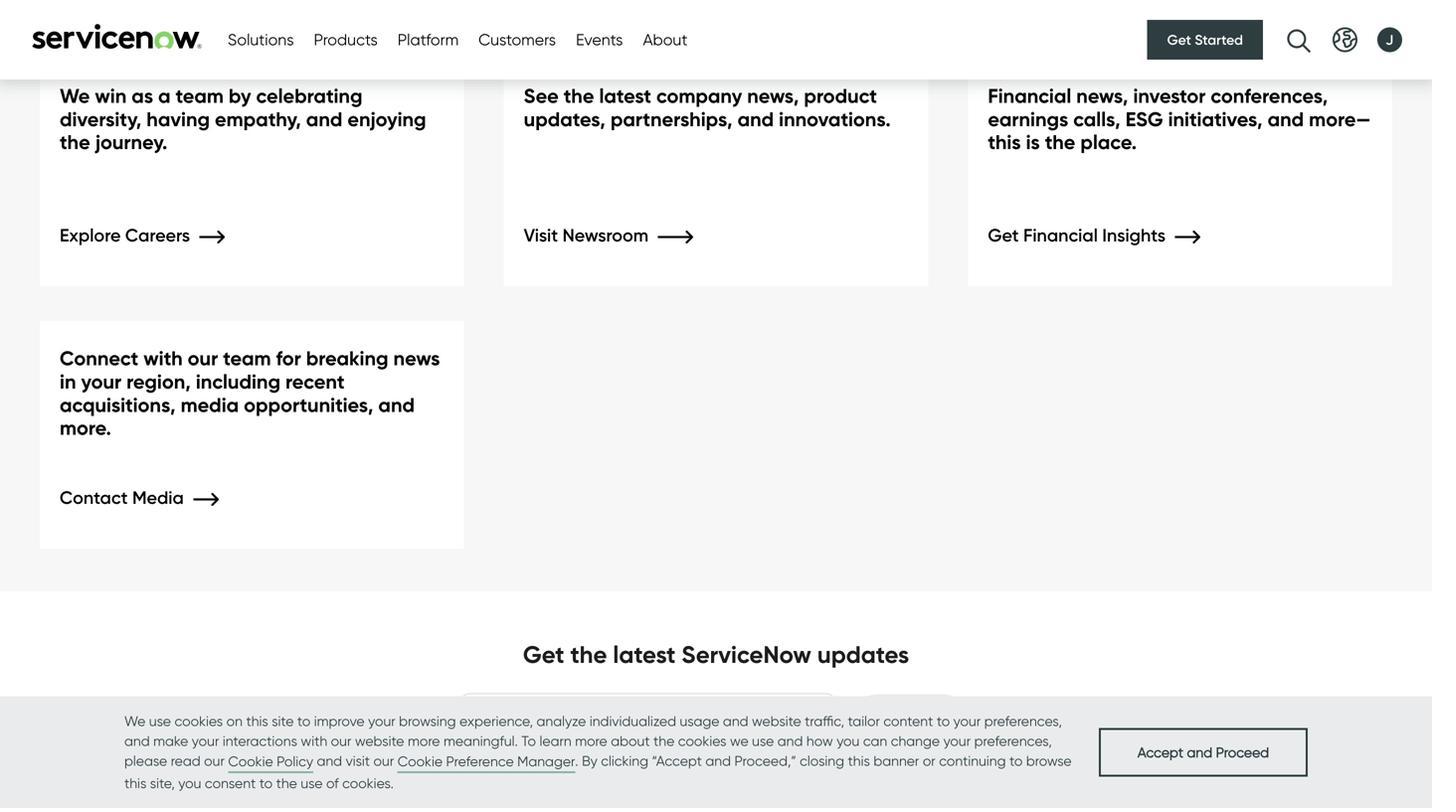 Task type: locate. For each thing, give the bounding box(es) containing it.
0 vertical spatial we
[[60, 83, 90, 108]]

our inside "cookie policy and visit our cookie preference manager"
[[374, 753, 394, 770]]

platform
[[398, 30, 459, 49]]

more down browsing
[[408, 733, 440, 750]]

1 horizontal spatial use
[[301, 775, 323, 792]]

updates
[[818, 640, 909, 670]]

this
[[988, 130, 1021, 155], [246, 713, 268, 730], [848, 753, 870, 770], [124, 775, 147, 792]]

1 vertical spatial cookies
[[678, 733, 727, 750]]

0 horizontal spatial news,
[[747, 83, 799, 108]]

product
[[804, 83, 877, 108]]

about button
[[643, 28, 688, 52]]

0 vertical spatial with
[[144, 346, 183, 371]]

latest down the events dropdown button
[[599, 83, 652, 108]]

0 vertical spatial use
[[149, 713, 171, 730]]

0 vertical spatial you
[[837, 733, 860, 750]]

and down the news
[[378, 393, 415, 418]]

get financial insights
[[988, 224, 1170, 246]]

products button
[[314, 28, 378, 52]]

we up please
[[124, 713, 146, 730]]

your inside connect with our team for breaking news in your region, including recent acquisitions, media opportunities, and more.
[[81, 369, 121, 394]]

with right the connect
[[144, 346, 183, 371]]

customers button
[[479, 28, 556, 52]]

with inside connect with our team for breaking news in your region, including recent acquisitions, media opportunities, and more.
[[144, 346, 183, 371]]

cookie policy link
[[228, 752, 313, 774]]

careers
[[125, 224, 190, 246]]

"accept
[[652, 753, 702, 770]]

latest
[[599, 83, 652, 108], [613, 640, 676, 670]]

1 horizontal spatial cookie
[[398, 754, 443, 770]]

our
[[188, 346, 218, 371], [331, 733, 352, 750], [204, 753, 225, 770], [374, 753, 394, 770]]

and left innovations.
[[738, 107, 774, 132]]

0 horizontal spatial cookie
[[228, 754, 273, 770]]

2 news, from the left
[[1077, 83, 1129, 108]]

1 horizontal spatial with
[[301, 733, 327, 750]]

news,
[[747, 83, 799, 108], [1077, 83, 1129, 108]]

1 vertical spatial team
[[223, 346, 271, 371]]

consent
[[205, 775, 256, 792]]

we for we use cookies on this site to improve your browsing experience, analyze individualized usage and website traffic, tailor content to your preferences, and make your interactions with our website more meaningful. to learn more about the cookies we use and how you can change your preferences, please read our
[[124, 713, 146, 730]]

1 more from the left
[[408, 733, 440, 750]]

more up by
[[575, 733, 608, 750]]

including
[[196, 369, 280, 394]]

latest for servicenow
[[613, 640, 676, 670]]

0 vertical spatial latest
[[599, 83, 652, 108]]

1 horizontal spatial more
[[575, 733, 608, 750]]

accept
[[1138, 744, 1184, 761]]

financial news, investor conferences, earnings calls, esg initiatives, and more— this is the place.
[[988, 83, 1371, 155]]

1 news, from the left
[[747, 83, 799, 108]]

with inside we use cookies on this site to improve your browsing experience, analyze individualized usage and website traffic, tailor content to your preferences, and make your interactions with our website more meaningful. to learn more about the cookies we use and how you can change your preferences, please read our
[[301, 733, 327, 750]]

cookies up make
[[175, 713, 223, 730]]

team left for
[[223, 346, 271, 371]]

empathy,
[[215, 107, 301, 132]]

website up proceed,"
[[752, 713, 801, 730]]

and up please
[[124, 733, 150, 750]]

the left journey.
[[60, 130, 90, 155]]

with
[[144, 346, 183, 371], [301, 733, 327, 750]]

more
[[408, 733, 440, 750], [575, 733, 608, 750]]

region,
[[126, 369, 191, 394]]

0 vertical spatial website
[[752, 713, 801, 730]]

website
[[752, 713, 801, 730], [355, 733, 404, 750]]

1 vertical spatial latest
[[613, 640, 676, 670]]

and inside we win as a team by celebrating diversity, having empathy, and enjoying the journey.
[[306, 107, 343, 132]]

get
[[1167, 31, 1192, 48], [988, 224, 1019, 246], [523, 640, 565, 670]]

products
[[314, 30, 378, 49]]

contact media link
[[60, 487, 248, 509]]

and left more—
[[1268, 107, 1304, 132]]

win
[[95, 83, 127, 108]]

in
[[60, 369, 76, 394]]

can
[[863, 733, 888, 750]]

media
[[181, 393, 239, 418]]

financial up the 'is'
[[988, 83, 1072, 108]]

1 vertical spatial you
[[178, 775, 201, 792]]

how
[[807, 733, 833, 750]]

0 vertical spatial get
[[1167, 31, 1192, 48]]

1 horizontal spatial website
[[752, 713, 801, 730]]

and left enjoying
[[306, 107, 343, 132]]

more.
[[60, 416, 111, 441]]

and
[[306, 107, 343, 132], [738, 107, 774, 132], [1268, 107, 1304, 132], [378, 393, 415, 418], [723, 713, 749, 730], [124, 733, 150, 750], [778, 733, 803, 750], [1187, 744, 1213, 761], [317, 753, 342, 770], [706, 753, 731, 770]]

platform button
[[398, 28, 459, 52]]

0 horizontal spatial we
[[60, 83, 90, 108]]

this inside financial news, investor conferences, earnings calls, esg initiatives, and more— this is the place.
[[988, 130, 1021, 155]]

0 horizontal spatial cookies
[[175, 713, 223, 730]]

with up policy
[[301, 733, 327, 750]]

browsing
[[399, 713, 456, 730]]

preferences,
[[985, 713, 1062, 730], [974, 733, 1052, 750]]

0 vertical spatial financial
[[988, 83, 1072, 108]]

and down we
[[706, 753, 731, 770]]

you
[[837, 733, 860, 750], [178, 775, 201, 792]]

the right the 'is'
[[1045, 130, 1076, 155]]

diversity,
[[60, 107, 142, 132]]

cookie policy and visit our cookie preference manager
[[228, 753, 575, 770]]

0 horizontal spatial more
[[408, 733, 440, 750]]

partnerships,
[[611, 107, 733, 132]]

and up we
[[723, 713, 749, 730]]

1 horizontal spatial we
[[124, 713, 146, 730]]

financial
[[988, 83, 1072, 108], [1024, 224, 1098, 246]]

visit newsroom link
[[524, 224, 713, 246]]

we
[[60, 83, 90, 108], [124, 713, 146, 730]]

website up visit at the left of page
[[355, 733, 404, 750]]

1 vertical spatial website
[[355, 733, 404, 750]]

closing
[[800, 753, 845, 770]]

and up of
[[317, 753, 342, 770]]

0 vertical spatial preferences,
[[985, 713, 1062, 730]]

1 cookie from the left
[[228, 754, 273, 770]]

get for get the latest servicenow updates
[[523, 640, 565, 670]]

2 horizontal spatial get
[[1167, 31, 1192, 48]]

cookies
[[175, 713, 223, 730], [678, 733, 727, 750]]

news, left product
[[747, 83, 799, 108]]

0 horizontal spatial website
[[355, 733, 404, 750]]

2 vertical spatial get
[[523, 640, 565, 670]]

0 horizontal spatial use
[[149, 713, 171, 730]]

and left "how"
[[778, 733, 803, 750]]

to up the change
[[937, 713, 950, 730]]

subscribe button
[[851, 695, 971, 750]]

use up make
[[149, 713, 171, 730]]

1 horizontal spatial cookies
[[678, 733, 727, 750]]

the right see
[[564, 83, 594, 108]]

cookie down browsing
[[398, 754, 443, 770]]

team inside we win as a team by celebrating diversity, having empathy, and enjoying the journey.
[[176, 83, 224, 108]]

team
[[176, 83, 224, 108], [223, 346, 271, 371]]

contact
[[60, 487, 128, 509]]

use up proceed,"
[[752, 733, 774, 750]]

to down cookie policy link
[[259, 775, 273, 792]]

this down can
[[848, 753, 870, 770]]

0 vertical spatial team
[[176, 83, 224, 108]]

started
[[1195, 31, 1243, 48]]

connect
[[60, 346, 139, 371]]

2 cookie from the left
[[398, 754, 443, 770]]

you down tailor
[[837, 733, 860, 750]]

banner
[[874, 753, 920, 770]]

change
[[891, 733, 940, 750]]

explore careers link
[[60, 224, 254, 246]]

of
[[326, 775, 339, 792]]

our inside connect with our team for breaking news in your region, including recent acquisitions, media opportunities, and more.
[[188, 346, 218, 371]]

about
[[611, 733, 650, 750]]

latest up email text field
[[613, 640, 676, 670]]

use left of
[[301, 775, 323, 792]]

1 horizontal spatial get
[[988, 224, 1019, 246]]

news, up place.
[[1077, 83, 1129, 108]]

the down policy
[[276, 775, 297, 792]]

as
[[132, 83, 153, 108]]

the
[[564, 83, 594, 108], [60, 130, 90, 155], [1045, 130, 1076, 155], [571, 640, 607, 670], [654, 733, 675, 750], [276, 775, 297, 792]]

cookies down usage
[[678, 733, 727, 750]]

the inside . by clicking "accept and proceed," closing this banner or continuing to browse this site, you consent to the use of cookies.
[[276, 775, 297, 792]]

visit newsroom
[[524, 224, 653, 246]]

customers
[[479, 30, 556, 49]]

and right accept
[[1187, 744, 1213, 761]]

we left win at the top left
[[60, 83, 90, 108]]

the up the '"accept'
[[654, 733, 675, 750]]

0 horizontal spatial with
[[144, 346, 183, 371]]

see
[[524, 83, 559, 108]]

the inside financial news, investor conferences, earnings calls, esg initiatives, and more— this is the place.
[[1045, 130, 1076, 155]]

we inside we use cookies on this site to improve your browsing experience, analyze individualized usage and website traffic, tailor content to your preferences, and make your interactions with our website more meaningful. to learn more about the cookies we use and how you can change your preferences, please read our
[[124, 713, 146, 730]]

this up the interactions
[[246, 713, 268, 730]]

1 vertical spatial with
[[301, 733, 327, 750]]

cookie
[[228, 754, 273, 770], [398, 754, 443, 770]]

1 horizontal spatial news,
[[1077, 83, 1129, 108]]

2 vertical spatial use
[[301, 775, 323, 792]]

latest inside see the latest company news, product updates, partnerships, and innovations.
[[599, 83, 652, 108]]

this left the 'is'
[[988, 130, 1021, 155]]

for
[[276, 346, 301, 371]]

you down read
[[178, 775, 201, 792]]

the inside we use cookies on this site to improve your browsing experience, analyze individualized usage and website traffic, tailor content to your preferences, and make your interactions with our website more meaningful. to learn more about the cookies we use and how you can change your preferences, please read our
[[654, 733, 675, 750]]

team right a at the top left of page
[[176, 83, 224, 108]]

our right visit at the left of page
[[374, 753, 394, 770]]

1 vertical spatial we
[[124, 713, 146, 730]]

1 horizontal spatial you
[[837, 733, 860, 750]]

we inside we win as a team by celebrating diversity, having empathy, and enjoying the journey.
[[60, 83, 90, 108]]

financial left 'insights'
[[1024, 224, 1098, 246]]

our up media
[[188, 346, 218, 371]]

0 horizontal spatial you
[[178, 775, 201, 792]]

0 horizontal spatial get
[[523, 640, 565, 670]]

calls,
[[1074, 107, 1121, 132]]

investor
[[1134, 83, 1206, 108]]

use
[[149, 713, 171, 730], [752, 733, 774, 750], [301, 775, 323, 792]]

cookie down the interactions
[[228, 754, 273, 770]]

content
[[884, 713, 933, 730]]

1 vertical spatial use
[[752, 733, 774, 750]]

solutions button
[[228, 28, 294, 52]]

to left 'browse' at the bottom right of page
[[1010, 753, 1023, 770]]

connect with our team for breaking news in your region, including recent acquisitions, media opportunities, and more.
[[60, 346, 440, 441]]

1 vertical spatial get
[[988, 224, 1019, 246]]



Task type: describe. For each thing, give the bounding box(es) containing it.
news, inside see the latest company news, product updates, partnerships, and innovations.
[[747, 83, 799, 108]]

policy
[[277, 754, 313, 770]]

. by clicking "accept and proceed," closing this banner or continuing to browse this site, you consent to the use of cookies.
[[124, 753, 1072, 792]]

contact media
[[60, 487, 188, 509]]

preference
[[446, 754, 514, 770]]

conferences,
[[1211, 83, 1328, 108]]

see the latest company news, product updates, partnerships, and innovations.
[[524, 83, 891, 132]]

2 horizontal spatial use
[[752, 733, 774, 750]]

we for we win as a team by celebrating diversity, having empathy, and enjoying the journey.
[[60, 83, 90, 108]]

get for get started
[[1167, 31, 1192, 48]]

continuing
[[939, 753, 1006, 770]]

insights
[[1103, 224, 1166, 246]]

newsroom
[[563, 224, 649, 246]]

by
[[582, 753, 598, 770]]

we
[[730, 733, 749, 750]]

financial inside financial news, investor conferences, earnings calls, esg initiatives, and more— this is the place.
[[988, 83, 1072, 108]]

and inside connect with our team for breaking news in your region, including recent acquisitions, media opportunities, and more.
[[378, 393, 415, 418]]

usage
[[680, 713, 720, 730]]

innovations.
[[779, 107, 891, 132]]

opportunities,
[[244, 393, 373, 418]]

tailor
[[848, 713, 880, 730]]

site
[[272, 713, 294, 730]]

please
[[124, 753, 167, 770]]

you inside . by clicking "accept and proceed," closing this banner or continuing to browse this site, you consent to the use of cookies.
[[178, 775, 201, 792]]

recent
[[285, 369, 345, 394]]

get started
[[1167, 31, 1243, 48]]

get financial insights link
[[988, 224, 1230, 246]]

team inside connect with our team for breaking news in your region, including recent acquisitions, media opportunities, and more.
[[223, 346, 271, 371]]

individualized
[[590, 713, 676, 730]]

the up analyze
[[571, 640, 607, 670]]

the inside see the latest company news, product updates, partnerships, and innovations.
[[564, 83, 594, 108]]

.
[[575, 753, 579, 770]]

about
[[643, 30, 688, 49]]

media
[[132, 487, 184, 509]]

by
[[229, 83, 251, 108]]

cookies.
[[342, 775, 394, 792]]

to right site
[[297, 713, 311, 730]]

solutions
[[228, 30, 294, 49]]

we use cookies on this site to improve your browsing experience, analyze individualized usage and website traffic, tailor content to your preferences, and make your interactions with our website more meaningful. to learn more about the cookies we use and how you can change your preferences, please read our
[[124, 713, 1062, 770]]

use inside . by clicking "accept and proceed," closing this banner or continuing to browse this site, you consent to the use of cookies.
[[301, 775, 323, 792]]

analyze
[[537, 713, 586, 730]]

proceed
[[1216, 744, 1269, 761]]

and inside see the latest company news, product updates, partnerships, and innovations.
[[738, 107, 774, 132]]

get started link
[[1148, 20, 1263, 60]]

visit
[[346, 753, 370, 770]]

having
[[147, 107, 210, 132]]

and inside financial news, investor conferences, earnings calls, esg initiatives, and more— this is the place.
[[1268, 107, 1304, 132]]

company
[[657, 83, 742, 108]]

visit
[[524, 224, 558, 246]]

explore
[[60, 224, 121, 246]]

you inside we use cookies on this site to improve your browsing experience, analyze individualized usage and website traffic, tailor content to your preferences, and make your interactions with our website more meaningful. to learn more about the cookies we use and how you can change your preferences, please read our
[[837, 733, 860, 750]]

subscribe
[[875, 713, 947, 732]]

news, inside financial news, investor conferences, earnings calls, esg initiatives, and more— this is the place.
[[1077, 83, 1129, 108]]

is
[[1026, 130, 1040, 155]]

meaningful.
[[444, 733, 518, 750]]

Email text field
[[462, 695, 835, 750]]

our up consent
[[204, 753, 225, 770]]

1 vertical spatial financial
[[1024, 224, 1098, 246]]

events button
[[576, 28, 623, 52]]

0 vertical spatial cookies
[[175, 713, 223, 730]]

2 more from the left
[[575, 733, 608, 750]]

clicking
[[601, 753, 649, 770]]

esg
[[1126, 107, 1163, 132]]

improve
[[314, 713, 365, 730]]

get for get financial insights
[[988, 224, 1019, 246]]

servicenow image
[[30, 23, 204, 49]]

journey.
[[95, 130, 167, 155]]

the inside we win as a team by celebrating diversity, having empathy, and enjoying the journey.
[[60, 130, 90, 155]]

to
[[521, 733, 536, 750]]

make
[[153, 733, 188, 750]]

our down the improve
[[331, 733, 352, 750]]

acquisitions,
[[60, 393, 176, 418]]

events
[[576, 30, 623, 49]]

or
[[923, 753, 936, 770]]

enjoying
[[348, 107, 426, 132]]

earnings
[[988, 107, 1069, 132]]

cookie preference manager link
[[398, 752, 575, 774]]

this inside we use cookies on this site to improve your browsing experience, analyze individualized usage and website traffic, tailor content to your preferences, and make your interactions with our website more meaningful. to learn more about the cookies we use and how you can change your preferences, please read our
[[246, 713, 268, 730]]

celebrating
[[256, 83, 363, 108]]

and inside button
[[1187, 744, 1213, 761]]

manager
[[517, 754, 575, 770]]

learn
[[540, 733, 572, 750]]

we win as a team by celebrating diversity, having empathy, and enjoying the journey.
[[60, 83, 426, 155]]

get the latest servicenow updates
[[523, 640, 909, 670]]

explore careers
[[60, 224, 195, 246]]

read
[[171, 753, 201, 770]]

latest for company
[[599, 83, 652, 108]]

more—
[[1309, 107, 1371, 132]]

news
[[393, 346, 440, 371]]

site,
[[150, 775, 175, 792]]

updates,
[[524, 107, 606, 132]]

experience,
[[460, 713, 533, 730]]

servicenow
[[682, 640, 812, 670]]

1 vertical spatial preferences,
[[974, 733, 1052, 750]]

place.
[[1081, 130, 1137, 155]]

traffic,
[[805, 713, 845, 730]]

and inside "cookie policy and visit our cookie preference manager"
[[317, 753, 342, 770]]

accept and proceed
[[1138, 744, 1269, 761]]

and inside . by clicking "accept and proceed," closing this banner or continuing to browse this site, you consent to the use of cookies.
[[706, 753, 731, 770]]

this down please
[[124, 775, 147, 792]]



Task type: vqa. For each thing, say whether or not it's contained in the screenshot.


